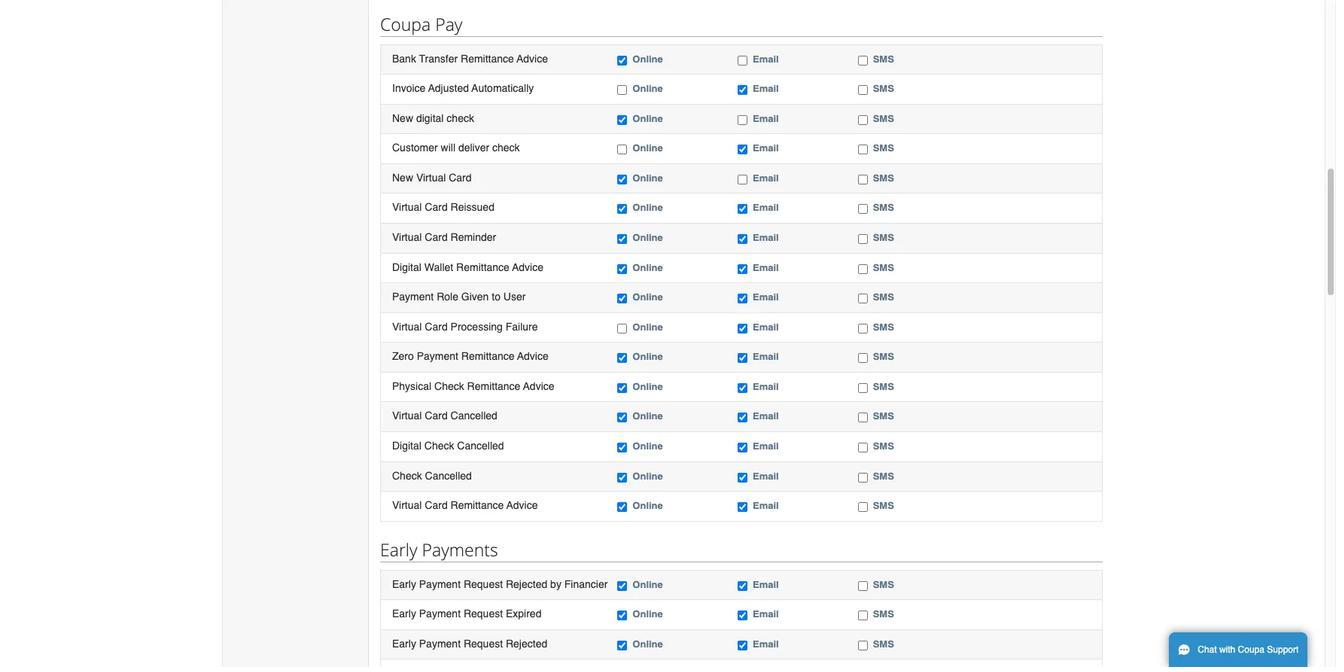 Task type: describe. For each thing, give the bounding box(es) containing it.
given
[[461, 291, 489, 303]]

email for zero payment remittance advice
[[753, 351, 779, 362]]

chat
[[1198, 644, 1217, 655]]

wallet
[[424, 261, 453, 273]]

online for digital wallet remittance advice
[[633, 262, 663, 273]]

will
[[441, 142, 455, 154]]

early for early payment request expired
[[392, 608, 416, 620]]

email for virtual card cancelled
[[753, 411, 779, 422]]

digital for digital wallet remittance advice
[[392, 261, 422, 273]]

early payment request rejected
[[392, 637, 547, 650]]

chat with coupa support
[[1198, 644, 1299, 655]]

invoice
[[392, 82, 426, 94]]

virtual for virtual card reissued
[[392, 201, 422, 213]]

physical check remittance advice
[[392, 380, 555, 392]]

online for digital check cancelled
[[633, 440, 663, 452]]

online for payment role given to user
[[633, 291, 663, 303]]

sms for digital wallet remittance advice
[[873, 262, 894, 273]]

to
[[492, 291, 501, 303]]

zero
[[392, 350, 414, 362]]

deliver
[[458, 142, 489, 154]]

email for early payment request expired
[[753, 608, 779, 620]]

check cancelled
[[392, 469, 472, 481]]

digital check cancelled
[[392, 440, 504, 452]]

request for early payment request expired
[[464, 608, 503, 620]]

early for early payment request rejected by financier
[[392, 578, 416, 590]]

failure
[[506, 320, 538, 333]]

chat with coupa support button
[[1169, 632, 1308, 667]]

virtual card remittance advice
[[392, 499, 538, 511]]

email for bank transfer remittance advice
[[753, 53, 779, 64]]

email for new virtual card
[[753, 172, 779, 184]]

invoice adjusted automatically
[[392, 82, 534, 94]]

payment for early payment request rejected
[[419, 637, 461, 650]]

sms for new digital check
[[873, 113, 894, 124]]

email for physical check remittance advice
[[753, 381, 779, 392]]

online for new virtual card
[[633, 172, 663, 184]]

early for early payments
[[380, 537, 418, 561]]

card for reminder
[[425, 231, 448, 243]]

sms for virtual card reminder
[[873, 232, 894, 243]]

virtual card reminder
[[392, 231, 496, 243]]

email for early payment request rejected
[[753, 638, 779, 650]]

0 vertical spatial coupa
[[380, 12, 431, 36]]

virtual for virtual card remittance advice
[[392, 499, 422, 511]]

email for virtual card reminder
[[753, 232, 779, 243]]

online for early payment request rejected by financier
[[633, 579, 663, 590]]

virtual for virtual card reminder
[[392, 231, 422, 243]]

sms for bank transfer remittance advice
[[873, 53, 894, 64]]

rejected for early payment request rejected
[[506, 637, 547, 650]]

online for physical check remittance advice
[[633, 381, 663, 392]]

card down customer will deliver check at the left top of page
[[449, 172, 472, 184]]

payment for early payment request expired
[[419, 608, 461, 620]]

remittance for payment
[[461, 350, 515, 362]]

online for check cancelled
[[633, 470, 663, 481]]

advice for zero payment remittance advice
[[517, 350, 549, 362]]

new digital check
[[392, 112, 474, 124]]

virtual up virtual card reissued
[[416, 172, 446, 184]]

sms for virtual card reissued
[[873, 202, 894, 213]]

payments
[[422, 537, 498, 561]]

email for early payment request rejected by financier
[[753, 579, 779, 590]]

digital for digital check cancelled
[[392, 440, 422, 452]]

payment for early payment request rejected by financier
[[419, 578, 461, 590]]

email for virtual card reissued
[[753, 202, 779, 213]]

card for cancelled
[[425, 410, 448, 422]]

cancelled for digital check cancelled
[[457, 440, 504, 452]]

early for early payment request rejected
[[392, 637, 416, 650]]

online for early payment request rejected
[[633, 638, 663, 650]]

sms for invoice adjusted automatically
[[873, 83, 894, 94]]

payment for zero payment remittance advice
[[417, 350, 458, 362]]

online for virtual card remittance advice
[[633, 500, 663, 511]]

cancelled for virtual card cancelled
[[451, 410, 497, 422]]

sms for early payment request expired
[[873, 608, 894, 620]]

email for digital wallet remittance advice
[[753, 262, 779, 273]]



Task type: vqa. For each thing, say whether or not it's contained in the screenshot.
Early Payment Request Expired Early
yes



Task type: locate. For each thing, give the bounding box(es) containing it.
cancelled
[[451, 410, 497, 422], [457, 440, 504, 452], [425, 469, 472, 481]]

remittance for check
[[467, 380, 521, 392]]

1 vertical spatial check
[[424, 440, 454, 452]]

4 email from the top
[[753, 143, 779, 154]]

early payment request rejected by financier
[[392, 578, 608, 590]]

virtual
[[416, 172, 446, 184], [392, 201, 422, 213], [392, 231, 422, 243], [392, 320, 422, 333], [392, 410, 422, 422], [392, 499, 422, 511]]

18 online from the top
[[633, 608, 663, 620]]

remittance up the automatically
[[461, 52, 514, 64]]

advice for bank transfer remittance advice
[[517, 52, 548, 64]]

reissued
[[451, 201, 495, 213]]

sms
[[873, 53, 894, 64], [873, 83, 894, 94], [873, 113, 894, 124], [873, 143, 894, 154], [873, 172, 894, 184], [873, 202, 894, 213], [873, 232, 894, 243], [873, 262, 894, 273], [873, 291, 894, 303], [873, 321, 894, 333], [873, 351, 894, 362], [873, 381, 894, 392], [873, 411, 894, 422], [873, 440, 894, 452], [873, 470, 894, 481], [873, 500, 894, 511], [873, 579, 894, 590], [873, 608, 894, 620], [873, 638, 894, 650]]

role
[[437, 291, 458, 303]]

12 sms from the top
[[873, 381, 894, 392]]

check
[[434, 380, 464, 392], [424, 440, 454, 452], [392, 469, 422, 481]]

online for new digital check
[[633, 113, 663, 124]]

rejected
[[506, 578, 547, 590], [506, 637, 547, 650]]

online for customer will deliver check
[[633, 143, 663, 154]]

virtual up zero
[[392, 320, 422, 333]]

1 vertical spatial cancelled
[[457, 440, 504, 452]]

online for virtual card reissued
[[633, 202, 663, 213]]

advice
[[517, 52, 548, 64], [512, 261, 544, 273], [517, 350, 549, 362], [523, 380, 555, 392], [507, 499, 538, 511]]

10 email from the top
[[753, 321, 779, 333]]

bank transfer remittance advice
[[392, 52, 548, 64]]

digital left wallet
[[392, 261, 422, 273]]

8 email from the top
[[753, 262, 779, 273]]

sms for new virtual card
[[873, 172, 894, 184]]

email for invoice adjusted automatically
[[753, 83, 779, 94]]

automatically
[[472, 82, 534, 94]]

expired
[[506, 608, 542, 620]]

18 email from the top
[[753, 608, 779, 620]]

check for physical
[[434, 380, 464, 392]]

advice for digital wallet remittance advice
[[512, 261, 544, 273]]

sms for payment role given to user
[[873, 291, 894, 303]]

3 email from the top
[[753, 113, 779, 124]]

sms for virtual card processing failure
[[873, 321, 894, 333]]

rejected left by
[[506, 578, 547, 590]]

13 sms from the top
[[873, 411, 894, 422]]

reminder
[[451, 231, 496, 243]]

physical
[[392, 380, 431, 392]]

3 request from the top
[[464, 637, 503, 650]]

sms for virtual card cancelled
[[873, 411, 894, 422]]

14 email from the top
[[753, 440, 779, 452]]

online
[[633, 53, 663, 64], [633, 83, 663, 94], [633, 113, 663, 124], [633, 143, 663, 154], [633, 172, 663, 184], [633, 202, 663, 213], [633, 232, 663, 243], [633, 262, 663, 273], [633, 291, 663, 303], [633, 321, 663, 333], [633, 351, 663, 362], [633, 381, 663, 392], [633, 411, 663, 422], [633, 440, 663, 452], [633, 470, 663, 481], [633, 500, 663, 511], [633, 579, 663, 590], [633, 608, 663, 620], [633, 638, 663, 650]]

2 vertical spatial request
[[464, 637, 503, 650]]

0 vertical spatial check
[[447, 112, 474, 124]]

remittance down processing
[[461, 350, 515, 362]]

virtual down new virtual card
[[392, 201, 422, 213]]

online for early payment request expired
[[633, 608, 663, 620]]

0 vertical spatial rejected
[[506, 578, 547, 590]]

18 sms from the top
[[873, 608, 894, 620]]

17 sms from the top
[[873, 579, 894, 590]]

2 rejected from the top
[[506, 637, 547, 650]]

1 new from the top
[[392, 112, 413, 124]]

2 vertical spatial cancelled
[[425, 469, 472, 481]]

check
[[447, 112, 474, 124], [492, 142, 520, 154]]

online for virtual card reminder
[[633, 232, 663, 243]]

check up virtual card cancelled
[[434, 380, 464, 392]]

processing
[[451, 320, 503, 333]]

15 email from the top
[[753, 470, 779, 481]]

virtual down physical
[[392, 410, 422, 422]]

2 email from the top
[[753, 83, 779, 94]]

7 online from the top
[[633, 232, 663, 243]]

check down virtual card cancelled
[[424, 440, 454, 452]]

14 sms from the top
[[873, 440, 894, 452]]

9 online from the top
[[633, 291, 663, 303]]

digital wallet remittance advice
[[392, 261, 544, 273]]

card up wallet
[[425, 231, 448, 243]]

remittance
[[461, 52, 514, 64], [456, 261, 510, 273], [461, 350, 515, 362], [467, 380, 521, 392], [451, 499, 504, 511]]

payment down 'early payment request expired'
[[419, 637, 461, 650]]

12 email from the top
[[753, 381, 779, 392]]

new for new digital check
[[392, 112, 413, 124]]

16 sms from the top
[[873, 500, 894, 511]]

16 email from the top
[[753, 500, 779, 511]]

5 online from the top
[[633, 172, 663, 184]]

13 online from the top
[[633, 411, 663, 422]]

adjusted
[[428, 82, 469, 94]]

0 vertical spatial digital
[[392, 261, 422, 273]]

online for bank transfer remittance advice
[[633, 53, 663, 64]]

email for new digital check
[[753, 113, 779, 124]]

early
[[380, 537, 418, 561], [392, 578, 416, 590], [392, 608, 416, 620], [392, 637, 416, 650]]

request for early payment request rejected
[[464, 637, 503, 650]]

3 sms from the top
[[873, 113, 894, 124]]

2 vertical spatial check
[[392, 469, 422, 481]]

2 online from the top
[[633, 83, 663, 94]]

15 sms from the top
[[873, 470, 894, 481]]

payment role given to user
[[392, 291, 526, 303]]

cancelled down "physical check remittance advice"
[[451, 410, 497, 422]]

coupa right with
[[1238, 644, 1265, 655]]

early payment request expired
[[392, 608, 542, 620]]

new for new virtual card
[[392, 172, 413, 184]]

request up early payment request rejected
[[464, 608, 503, 620]]

card for reissued
[[425, 201, 448, 213]]

coupa up bank
[[380, 12, 431, 36]]

virtual card processing failure
[[392, 320, 538, 333]]

request
[[464, 578, 503, 590], [464, 608, 503, 620], [464, 637, 503, 650]]

remittance up given
[[456, 261, 510, 273]]

payment up early payment request rejected
[[419, 608, 461, 620]]

11 sms from the top
[[873, 351, 894, 362]]

virtual down check cancelled
[[392, 499, 422, 511]]

user
[[504, 291, 526, 303]]

sms for physical check remittance advice
[[873, 381, 894, 392]]

zero payment remittance advice
[[392, 350, 549, 362]]

cancelled down digital check cancelled
[[425, 469, 472, 481]]

5 sms from the top
[[873, 172, 894, 184]]

19 online from the top
[[633, 638, 663, 650]]

card down new virtual card
[[425, 201, 448, 213]]

customer
[[392, 142, 438, 154]]

with
[[1220, 644, 1236, 655]]

virtual for virtual card cancelled
[[392, 410, 422, 422]]

advice for physical check remittance advice
[[523, 380, 555, 392]]

sms for zero payment remittance advice
[[873, 351, 894, 362]]

1 horizontal spatial check
[[492, 142, 520, 154]]

sms for virtual card remittance advice
[[873, 500, 894, 511]]

early up early payment request rejected
[[392, 608, 416, 620]]

19 email from the top
[[753, 638, 779, 650]]

online for invoice adjusted automatically
[[633, 83, 663, 94]]

virtual card reissued
[[392, 201, 495, 213]]

request down 'early payment request expired'
[[464, 637, 503, 650]]

16 online from the top
[[633, 500, 663, 511]]

8 online from the top
[[633, 262, 663, 273]]

sms for check cancelled
[[873, 470, 894, 481]]

payment left role
[[392, 291, 434, 303]]

cancelled down virtual card cancelled
[[457, 440, 504, 452]]

17 online from the top
[[633, 579, 663, 590]]

payment right zero
[[417, 350, 458, 362]]

2 request from the top
[[464, 608, 503, 620]]

support
[[1267, 644, 1299, 655]]

digital
[[392, 261, 422, 273], [392, 440, 422, 452]]

1 vertical spatial digital
[[392, 440, 422, 452]]

email for virtual card processing failure
[[753, 321, 779, 333]]

new down customer
[[392, 172, 413, 184]]

customer will deliver check
[[392, 142, 520, 154]]

early down early payments
[[392, 578, 416, 590]]

email for check cancelled
[[753, 470, 779, 481]]

1 vertical spatial coupa
[[1238, 644, 1265, 655]]

coupa inside button
[[1238, 644, 1265, 655]]

sms for digital check cancelled
[[873, 440, 894, 452]]

12 online from the top
[[633, 381, 663, 392]]

coupa pay
[[380, 12, 463, 36]]

email for payment role given to user
[[753, 291, 779, 303]]

13 email from the top
[[753, 411, 779, 422]]

sms for early payment request rejected
[[873, 638, 894, 650]]

remittance for transfer
[[461, 52, 514, 64]]

payment
[[392, 291, 434, 303], [417, 350, 458, 362], [419, 578, 461, 590], [419, 608, 461, 620], [419, 637, 461, 650]]

3 online from the top
[[633, 113, 663, 124]]

check down digital check cancelled
[[392, 469, 422, 481]]

0 vertical spatial cancelled
[[451, 410, 497, 422]]

new virtual card
[[392, 172, 472, 184]]

digital
[[416, 112, 444, 124]]

check right deliver
[[492, 142, 520, 154]]

5 email from the top
[[753, 172, 779, 184]]

remittance down zero payment remittance advice
[[467, 380, 521, 392]]

card up digital check cancelled
[[425, 410, 448, 422]]

6 email from the top
[[753, 202, 779, 213]]

card down role
[[425, 320, 448, 333]]

14 online from the top
[[633, 440, 663, 452]]

check for digital
[[424, 440, 454, 452]]

6 online from the top
[[633, 202, 663, 213]]

6 sms from the top
[[873, 202, 894, 213]]

1 online from the top
[[633, 53, 663, 64]]

transfer
[[419, 52, 458, 64]]

1 vertical spatial request
[[464, 608, 503, 620]]

1 request from the top
[[464, 578, 503, 590]]

card
[[449, 172, 472, 184], [425, 201, 448, 213], [425, 231, 448, 243], [425, 320, 448, 333], [425, 410, 448, 422], [425, 499, 448, 511]]

card for remittance
[[425, 499, 448, 511]]

coupa
[[380, 12, 431, 36], [1238, 644, 1265, 655]]

1 email from the top
[[753, 53, 779, 64]]

rejected down expired
[[506, 637, 547, 650]]

early down 'early payment request expired'
[[392, 637, 416, 650]]

check down invoice adjusted automatically
[[447, 112, 474, 124]]

request for early payment request rejected by financier
[[464, 578, 503, 590]]

1 digital from the top
[[392, 261, 422, 273]]

online for virtual card processing failure
[[633, 321, 663, 333]]

0 vertical spatial new
[[392, 112, 413, 124]]

payment down early payments
[[419, 578, 461, 590]]

4 sms from the top
[[873, 143, 894, 154]]

9 email from the top
[[753, 291, 779, 303]]

10 online from the top
[[633, 321, 663, 333]]

remittance for wallet
[[456, 261, 510, 273]]

1 vertical spatial check
[[492, 142, 520, 154]]

None checkbox
[[618, 85, 627, 95], [738, 85, 748, 95], [738, 115, 748, 125], [618, 145, 627, 155], [738, 145, 748, 155], [858, 145, 868, 155], [618, 175, 627, 184], [738, 175, 748, 184], [618, 204, 627, 214], [738, 234, 748, 244], [858, 234, 868, 244], [618, 264, 627, 274], [738, 264, 748, 274], [858, 264, 868, 274], [618, 294, 627, 303], [738, 294, 748, 303], [618, 323, 627, 333], [738, 323, 748, 333], [618, 353, 627, 363], [858, 353, 868, 363], [618, 383, 627, 393], [858, 383, 868, 393], [618, 413, 627, 423], [738, 413, 748, 423], [618, 443, 627, 452], [738, 443, 748, 452], [618, 502, 627, 512], [738, 502, 748, 512], [858, 502, 868, 512], [738, 581, 748, 591], [738, 611, 748, 620], [618, 640, 627, 650], [618, 85, 627, 95], [738, 85, 748, 95], [738, 115, 748, 125], [618, 145, 627, 155], [738, 145, 748, 155], [858, 145, 868, 155], [618, 175, 627, 184], [738, 175, 748, 184], [618, 204, 627, 214], [738, 234, 748, 244], [858, 234, 868, 244], [618, 264, 627, 274], [738, 264, 748, 274], [858, 264, 868, 274], [618, 294, 627, 303], [738, 294, 748, 303], [618, 323, 627, 333], [738, 323, 748, 333], [618, 353, 627, 363], [858, 353, 868, 363], [618, 383, 627, 393], [858, 383, 868, 393], [618, 413, 627, 423], [738, 413, 748, 423], [618, 443, 627, 452], [738, 443, 748, 452], [618, 502, 627, 512], [738, 502, 748, 512], [858, 502, 868, 512], [738, 581, 748, 591], [738, 611, 748, 620], [618, 640, 627, 650]]

None checkbox
[[618, 55, 627, 65], [738, 55, 748, 65], [858, 55, 868, 65], [858, 85, 868, 95], [618, 115, 627, 125], [858, 115, 868, 125], [858, 175, 868, 184], [738, 204, 748, 214], [858, 204, 868, 214], [618, 234, 627, 244], [858, 294, 868, 303], [858, 323, 868, 333], [738, 353, 748, 363], [738, 383, 748, 393], [858, 413, 868, 423], [858, 443, 868, 452], [618, 472, 627, 482], [738, 472, 748, 482], [858, 472, 868, 482], [618, 581, 627, 591], [858, 581, 868, 591], [618, 611, 627, 620], [858, 611, 868, 620], [738, 640, 748, 650], [858, 640, 868, 650], [618, 55, 627, 65], [738, 55, 748, 65], [858, 55, 868, 65], [858, 85, 868, 95], [618, 115, 627, 125], [858, 115, 868, 125], [858, 175, 868, 184], [738, 204, 748, 214], [858, 204, 868, 214], [618, 234, 627, 244], [858, 294, 868, 303], [858, 323, 868, 333], [738, 353, 748, 363], [738, 383, 748, 393], [858, 413, 868, 423], [858, 443, 868, 452], [618, 472, 627, 482], [738, 472, 748, 482], [858, 472, 868, 482], [618, 581, 627, 591], [858, 581, 868, 591], [618, 611, 627, 620], [858, 611, 868, 620], [738, 640, 748, 650], [858, 640, 868, 650]]

1 vertical spatial rejected
[[506, 637, 547, 650]]

1 sms from the top
[[873, 53, 894, 64]]

1 rejected from the top
[[506, 578, 547, 590]]

sms for early payment request rejected by financier
[[873, 579, 894, 590]]

pay
[[435, 12, 463, 36]]

new left digital
[[392, 112, 413, 124]]

virtual for virtual card processing failure
[[392, 320, 422, 333]]

sms for customer will deliver check
[[873, 143, 894, 154]]

10 sms from the top
[[873, 321, 894, 333]]

17 email from the top
[[753, 579, 779, 590]]

request up 'early payment request expired'
[[464, 578, 503, 590]]

by
[[550, 578, 562, 590]]

19 sms from the top
[[873, 638, 894, 650]]

card for processing
[[425, 320, 448, 333]]

0 vertical spatial check
[[434, 380, 464, 392]]

2 digital from the top
[[392, 440, 422, 452]]

email
[[753, 53, 779, 64], [753, 83, 779, 94], [753, 113, 779, 124], [753, 143, 779, 154], [753, 172, 779, 184], [753, 202, 779, 213], [753, 232, 779, 243], [753, 262, 779, 273], [753, 291, 779, 303], [753, 321, 779, 333], [753, 351, 779, 362], [753, 381, 779, 392], [753, 411, 779, 422], [753, 440, 779, 452], [753, 470, 779, 481], [753, 500, 779, 511], [753, 579, 779, 590], [753, 608, 779, 620], [753, 638, 779, 650]]

email for customer will deliver check
[[753, 143, 779, 154]]

virtual down virtual card reissued
[[392, 231, 422, 243]]

financier
[[564, 578, 608, 590]]

new
[[392, 112, 413, 124], [392, 172, 413, 184]]

virtual card cancelled
[[392, 410, 497, 422]]

card down check cancelled
[[425, 499, 448, 511]]

bank
[[392, 52, 416, 64]]

11 email from the top
[[753, 351, 779, 362]]

15 online from the top
[[633, 470, 663, 481]]

early payments
[[380, 537, 498, 561]]

digital up check cancelled
[[392, 440, 422, 452]]

email for digital check cancelled
[[753, 440, 779, 452]]

2 new from the top
[[392, 172, 413, 184]]

0 horizontal spatial check
[[447, 112, 474, 124]]

0 horizontal spatial coupa
[[380, 12, 431, 36]]

9 sms from the top
[[873, 291, 894, 303]]

7 sms from the top
[[873, 232, 894, 243]]

advice for virtual card remittance advice
[[507, 499, 538, 511]]

online for zero payment remittance advice
[[633, 351, 663, 362]]

online for virtual card cancelled
[[633, 411, 663, 422]]

11 online from the top
[[633, 351, 663, 362]]

remittance up payments
[[451, 499, 504, 511]]

early left payments
[[380, 537, 418, 561]]

rejected for early payment request rejected by financier
[[506, 578, 547, 590]]

1 vertical spatial new
[[392, 172, 413, 184]]

8 sms from the top
[[873, 262, 894, 273]]

remittance for card
[[451, 499, 504, 511]]

email for virtual card remittance advice
[[753, 500, 779, 511]]

7 email from the top
[[753, 232, 779, 243]]

1 horizontal spatial coupa
[[1238, 644, 1265, 655]]

2 sms from the top
[[873, 83, 894, 94]]

0 vertical spatial request
[[464, 578, 503, 590]]

4 online from the top
[[633, 143, 663, 154]]



